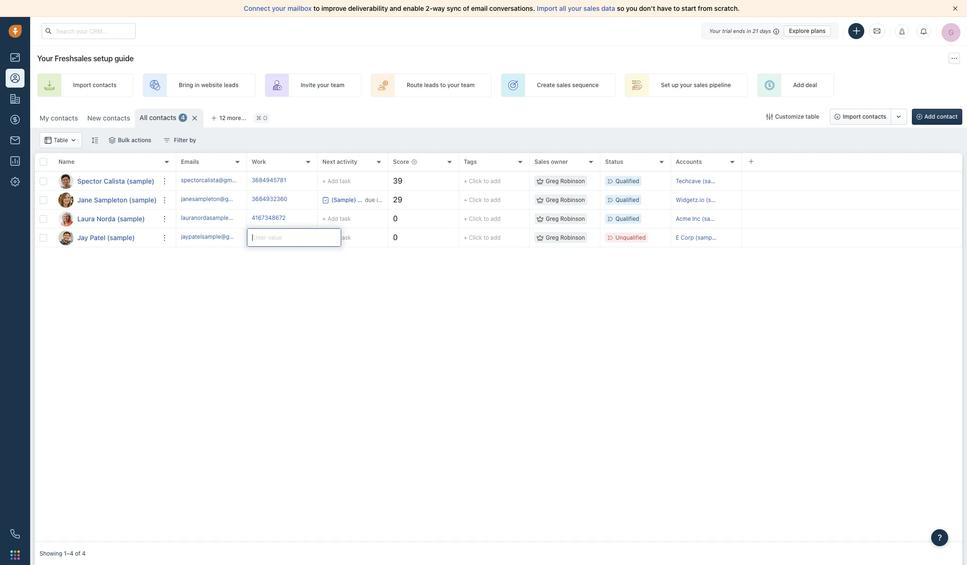 Task type: locate. For each thing, give the bounding box(es) containing it.
+ add task inside press space to select this row. row
[[323, 178, 351, 185]]

1 task from the top
[[340, 178, 351, 185]]

leads right website
[[224, 82, 239, 89]]

3684932360 link
[[252, 195, 287, 205]]

12 more...
[[219, 115, 247, 122]]

0 horizontal spatial leads
[[224, 82, 239, 89]]

add deal
[[794, 82, 818, 89]]

import right table
[[843, 113, 861, 120]]

new contacts button
[[83, 109, 135, 128], [87, 114, 130, 122]]

+ add task for spectorcalista@gmail.com 3684945781
[[323, 178, 351, 185]]

import contacts inside button
[[843, 113, 887, 120]]

all contacts link
[[140, 113, 177, 123]]

1 0 from the top
[[393, 215, 398, 223]]

name row
[[35, 153, 176, 172]]

(sample) for e corp (sample)
[[696, 234, 719, 241]]

0 horizontal spatial sales
[[557, 82, 571, 89]]

1 + click to add from the top
[[464, 178, 501, 185]]

import contacts group
[[831, 109, 908, 125]]

4 greg from the top
[[546, 234, 559, 241]]

import contacts for import contacts link on the top left of page
[[73, 82, 117, 89]]

(sample) for acme inc (sample)
[[702, 215, 726, 223]]

1 horizontal spatial leads
[[424, 82, 439, 89]]

e corp (sample) link
[[676, 234, 719, 241]]

add deal link
[[758, 74, 835, 97]]

qualified for 29
[[616, 197, 640, 204]]

add contact
[[925, 113, 958, 120]]

your for your trial ends in 21 days
[[710, 28, 721, 34]]

press space to select this row. row containing jay patel (sample)
[[35, 229, 176, 248]]

trial
[[723, 28, 732, 34]]

3 + click to add from the top
[[464, 215, 501, 223]]

0 vertical spatial your
[[710, 28, 721, 34]]

new contacts
[[87, 114, 130, 122]]

send email image
[[874, 27, 881, 35]]

explore
[[789, 27, 810, 34]]

add for e corp (sample)
[[328, 234, 338, 241]]

0 vertical spatial import
[[537, 4, 558, 12]]

table button
[[40, 133, 82, 149]]

so
[[617, 4, 625, 12]]

greg for e corp (sample)
[[546, 234, 559, 241]]

1 j image from the top
[[58, 193, 74, 208]]

freshworks switcher image
[[10, 551, 20, 561]]

1 vertical spatial 0
[[393, 233, 398, 242]]

robinson for e corp (sample)
[[561, 234, 585, 241]]

of
[[463, 4, 470, 12], [75, 551, 80, 558]]

import left all
[[537, 4, 558, 12]]

sales right create
[[557, 82, 571, 89]]

container_wx8msf4aqz5i3rn1 image down 'next'
[[323, 197, 329, 203]]

container_wx8msf4aqz5i3rn1 image inside bulk actions 'button'
[[109, 137, 116, 144]]

import for import contacts link on the top left of page
[[73, 82, 91, 89]]

1 vertical spatial task
[[340, 215, 351, 222]]

2 greg robinson from the top
[[546, 197, 585, 204]]

2 vertical spatial import
[[843, 113, 861, 120]]

container_wx8msf4aqz5i3rn1 image inside customize table button
[[767, 114, 773, 120]]

qualified
[[616, 178, 640, 185], [616, 197, 640, 204], [616, 215, 640, 223]]

task for jaypatelsample@gmail.com + click to add
[[340, 234, 351, 241]]

jane
[[77, 196, 92, 204]]

container_wx8msf4aqz5i3rn1 image left the filter
[[164, 137, 170, 144]]

12
[[219, 115, 226, 122]]

click for janesampleton@gmail.com 3684932360
[[469, 197, 482, 204]]

0 vertical spatial qualified
[[616, 178, 640, 185]]

cell for widgetz.io (sample)
[[742, 191, 963, 209]]

row group containing spector calista (sample)
[[35, 172, 176, 248]]

3 robinson from the top
[[561, 215, 585, 223]]

widgetz.io
[[676, 197, 705, 204]]

0
[[393, 215, 398, 223], [393, 233, 398, 242]]

actions
[[131, 137, 151, 144]]

sales left data
[[584, 4, 600, 12]]

(sample) right corp
[[696, 234, 719, 241]]

add for spectorcalista@gmail.com 3684945781
[[491, 178, 501, 185]]

tags
[[464, 159, 477, 166]]

+
[[323, 178, 326, 185], [464, 178, 468, 185], [464, 197, 468, 204], [323, 215, 326, 222], [464, 215, 468, 223], [252, 233, 255, 240], [323, 234, 326, 241], [464, 234, 468, 241]]

owner
[[551, 159, 568, 166]]

4 greg robinson from the top
[[546, 234, 585, 241]]

cell for techcave (sample)
[[742, 172, 963, 191]]

create
[[537, 82, 555, 89]]

set
[[661, 82, 670, 89]]

status
[[605, 159, 624, 166]]

team
[[331, 82, 345, 89], [461, 82, 475, 89]]

0 horizontal spatial your
[[37, 54, 53, 63]]

container_wx8msf4aqz5i3rn1 image down sales
[[537, 197, 544, 203]]

your inside invite your team link
[[317, 82, 329, 89]]

widgetz.io (sample)
[[676, 197, 730, 204]]

import all your sales data link
[[537, 4, 617, 12]]

3 greg robinson from the top
[[546, 215, 585, 223]]

1 vertical spatial + add task
[[323, 215, 351, 222]]

up
[[672, 82, 679, 89]]

0 vertical spatial + add task
[[323, 178, 351, 185]]

j image left jay
[[58, 230, 74, 245]]

row group
[[35, 172, 176, 248], [176, 172, 963, 248]]

of right sync
[[463, 4, 470, 12]]

(sample) up widgetz.io (sample)
[[703, 178, 726, 185]]

1 vertical spatial 4
[[82, 551, 86, 558]]

1 + add task from the top
[[323, 178, 351, 185]]

style_myh0__igzzd8unmi image
[[92, 137, 98, 144]]

4 up the filter by
[[181, 114, 185, 121]]

next
[[323, 159, 335, 166]]

sales left the pipeline
[[694, 82, 708, 89]]

1 qualified from the top
[[616, 178, 640, 185]]

2 vertical spatial task
[[340, 234, 351, 241]]

2 horizontal spatial sales
[[694, 82, 708, 89]]

click for spectorcalista@gmail.com 3684945781
[[469, 178, 482, 185]]

(sample) right calista
[[127, 177, 154, 185]]

qualified for 39
[[616, 178, 640, 185]]

phone image
[[10, 530, 20, 539]]

grid
[[35, 152, 963, 543]]

your left trial
[[710, 28, 721, 34]]

4 cell from the top
[[742, 229, 963, 247]]

press space to select this row. row
[[35, 172, 176, 191], [176, 172, 963, 191], [35, 191, 176, 210], [176, 191, 963, 210], [35, 210, 176, 229], [176, 210, 963, 229], [35, 229, 176, 248], [176, 229, 963, 248]]

techcave (sample)
[[676, 178, 726, 185]]

e corp (sample)
[[676, 234, 719, 241]]

email
[[471, 4, 488, 12]]

(sample) down the techcave (sample)
[[706, 197, 730, 204]]

1 cell from the top
[[742, 172, 963, 191]]

2 0 from the top
[[393, 233, 398, 242]]

j image
[[58, 193, 74, 208], [58, 230, 74, 245]]

2 cell from the top
[[742, 191, 963, 209]]

unqualified
[[616, 234, 646, 241]]

container_wx8msf4aqz5i3rn1 image
[[109, 137, 116, 144], [164, 137, 170, 144], [323, 197, 329, 203], [537, 197, 544, 203]]

inc
[[693, 215, 701, 223]]

0 vertical spatial of
[[463, 4, 470, 12]]

1 greg robinson from the top
[[546, 178, 585, 185]]

1 row group from the left
[[35, 172, 176, 248]]

in
[[747, 28, 751, 34], [195, 82, 200, 89]]

leads right route
[[424, 82, 439, 89]]

3 greg from the top
[[546, 215, 559, 223]]

(sample) down jane sampleton (sample) link
[[117, 215, 145, 223]]

add inside press space to select this row. row
[[328, 178, 338, 185]]

you
[[626, 4, 638, 12]]

2 greg from the top
[[546, 197, 559, 204]]

robinson
[[561, 178, 585, 185], [561, 197, 585, 204], [561, 215, 585, 223], [561, 234, 585, 241]]

acme inc (sample) link
[[676, 215, 726, 223]]

of right 1–4
[[75, 551, 80, 558]]

1 vertical spatial of
[[75, 551, 80, 558]]

3 + add task from the top
[[323, 234, 351, 241]]

0 vertical spatial import contacts
[[73, 82, 117, 89]]

1 horizontal spatial team
[[461, 82, 475, 89]]

j image left jane
[[58, 193, 74, 208]]

1 vertical spatial your
[[37, 54, 53, 63]]

website
[[201, 82, 222, 89]]

add for acme inc (sample)
[[328, 215, 338, 222]]

press space to select this row. row containing spector calista (sample)
[[35, 172, 176, 191]]

1 horizontal spatial 4
[[181, 114, 185, 121]]

39
[[393, 177, 403, 185]]

bulk actions button
[[103, 133, 158, 149]]

row group containing 39
[[176, 172, 963, 248]]

4
[[181, 114, 185, 121], [82, 551, 86, 558]]

press space to select this row. row containing 39
[[176, 172, 963, 191]]

norda
[[97, 215, 116, 223]]

1 vertical spatial j image
[[58, 230, 74, 245]]

bulk
[[118, 137, 130, 144]]

your right up at the right of the page
[[680, 82, 693, 89]]

import contacts
[[73, 82, 117, 89], [843, 113, 887, 120]]

deal
[[806, 82, 818, 89]]

3 qualified from the top
[[616, 215, 640, 223]]

contacts inside button
[[863, 113, 887, 120]]

2 vertical spatial + add task
[[323, 234, 351, 241]]

0 horizontal spatial import
[[73, 82, 91, 89]]

add for techcave (sample)
[[328, 178, 338, 185]]

2 + add task from the top
[[323, 215, 351, 222]]

0 vertical spatial 4
[[181, 114, 185, 121]]

customize
[[776, 113, 804, 120]]

sales owner
[[535, 159, 568, 166]]

4 robinson from the top
[[561, 234, 585, 241]]

conversations.
[[490, 4, 535, 12]]

table
[[54, 137, 68, 144]]

acme
[[676, 215, 691, 223]]

what's new image
[[899, 28, 906, 35]]

2 team from the left
[[461, 82, 475, 89]]

setup
[[93, 54, 113, 63]]

task
[[340, 178, 351, 185], [340, 215, 351, 222], [340, 234, 351, 241]]

bulk actions
[[118, 137, 151, 144]]

click
[[469, 178, 482, 185], [469, 197, 482, 204], [469, 215, 482, 223], [257, 233, 270, 240], [469, 234, 482, 241]]

0 horizontal spatial team
[[331, 82, 345, 89]]

import inside button
[[843, 113, 861, 120]]

cell
[[742, 172, 963, 191], [742, 191, 963, 209], [742, 210, 963, 228], [742, 229, 963, 247]]

1 horizontal spatial in
[[747, 28, 751, 34]]

0 vertical spatial 0
[[393, 215, 398, 223]]

more...
[[227, 115, 247, 122]]

1 robinson from the top
[[561, 178, 585, 185]]

2 leads from the left
[[424, 82, 439, 89]]

2 horizontal spatial import
[[843, 113, 861, 120]]

2 j image from the top
[[58, 230, 74, 245]]

jaypatelsample@gmail.com
[[181, 233, 253, 240]]

click for jaypatelsample@gmail.com + click to add
[[469, 234, 482, 241]]

customize table button
[[760, 109, 826, 125]]

2 task from the top
[[340, 215, 351, 222]]

your right route
[[448, 82, 460, 89]]

invite your team link
[[265, 74, 362, 97]]

cell for acme inc (sample)
[[742, 210, 963, 228]]

2 vertical spatial qualified
[[616, 215, 640, 223]]

1 greg from the top
[[546, 178, 559, 185]]

container_wx8msf4aqz5i3rn1 image left bulk on the top
[[109, 137, 116, 144]]

1 vertical spatial import
[[73, 82, 91, 89]]

1 vertical spatial import contacts
[[843, 113, 887, 120]]

1 horizontal spatial import contacts
[[843, 113, 887, 120]]

your
[[272, 4, 286, 12], [568, 4, 582, 12], [317, 82, 329, 89], [448, 82, 460, 89], [680, 82, 693, 89]]

techcave (sample) link
[[676, 178, 726, 185]]

qualified for 0
[[616, 215, 640, 223]]

in right bring
[[195, 82, 200, 89]]

(sample) right sampleton
[[129, 196, 157, 204]]

import down your freshsales setup guide
[[73, 82, 91, 89]]

4 right 1–4
[[82, 551, 86, 558]]

1 vertical spatial in
[[195, 82, 200, 89]]

task inside press space to select this row. row
[[340, 178, 351, 185]]

spectorcalista@gmail.com
[[181, 177, 251, 184]]

0 vertical spatial in
[[747, 28, 751, 34]]

jane sampleton (sample) link
[[77, 195, 157, 205]]

1 vertical spatial qualified
[[616, 197, 640, 204]]

2 row group from the left
[[176, 172, 963, 248]]

add inside button
[[925, 113, 936, 120]]

spector calista (sample)
[[77, 177, 154, 185]]

all
[[559, 4, 567, 12]]

(sample) down laura norda (sample) link
[[107, 234, 135, 242]]

container_wx8msf4aqz5i3rn1 image
[[767, 114, 773, 120], [45, 137, 51, 144], [70, 137, 77, 144], [537, 178, 544, 185], [537, 216, 544, 222], [537, 235, 544, 241]]

3 cell from the top
[[742, 210, 963, 228]]

table
[[806, 113, 820, 120]]

greg robinson for widgetz.io (sample)
[[546, 197, 585, 204]]

your right all
[[568, 4, 582, 12]]

0 vertical spatial j image
[[58, 193, 74, 208]]

in left 21
[[747, 28, 751, 34]]

2 + click to add from the top
[[464, 197, 501, 204]]

3 task from the top
[[340, 234, 351, 241]]

explore plans link
[[784, 25, 831, 37]]

4 + click to add from the top
[[464, 234, 501, 241]]

1–4
[[64, 551, 73, 558]]

l image
[[58, 211, 74, 227]]

showing 1–4 of 4
[[40, 551, 86, 558]]

your right invite
[[317, 82, 329, 89]]

jane sampleton (sample)
[[77, 196, 157, 204]]

1 horizontal spatial your
[[710, 28, 721, 34]]

(sample)
[[127, 177, 154, 185], [703, 178, 726, 185], [129, 196, 157, 204], [706, 197, 730, 204], [117, 215, 145, 223], [702, 215, 726, 223], [107, 234, 135, 242], [696, 234, 719, 241]]

0 vertical spatial task
[[340, 178, 351, 185]]

⌘
[[256, 115, 262, 122]]

your left the freshsales
[[37, 54, 53, 63]]

0 horizontal spatial import contacts
[[73, 82, 117, 89]]

2 qualified from the top
[[616, 197, 640, 204]]

2 robinson from the top
[[561, 197, 585, 204]]

(sample) right inc
[[702, 215, 726, 223]]

+ click to add for spectorcalista@gmail.com 3684945781
[[464, 178, 501, 185]]



Task type: vqa. For each thing, say whether or not it's contained in the screenshot.
For to the bottom
no



Task type: describe. For each thing, give the bounding box(es) containing it.
j image for jane sampleton (sample)
[[58, 193, 74, 208]]

jaypatelsample@gmail.com link
[[181, 233, 253, 243]]

create sales sequence
[[537, 82, 599, 89]]

connect
[[244, 4, 270, 12]]

jaypatelsample@gmail.com + click to add
[[181, 233, 289, 240]]

all
[[140, 114, 148, 122]]

lauranordasample@gmail.com link
[[181, 214, 261, 224]]

1 horizontal spatial sales
[[584, 4, 600, 12]]

0 horizontal spatial of
[[75, 551, 80, 558]]

+ click to add for janesampleton@gmail.com 3684932360
[[464, 197, 501, 204]]

sampleton
[[94, 196, 127, 204]]

import for import contacts button
[[843, 113, 861, 120]]

greg robinson for acme inc (sample)
[[546, 215, 585, 223]]

enable
[[403, 4, 424, 12]]

days
[[760, 28, 772, 34]]

0 for lauranordasample@gmail.com
[[393, 215, 398, 223]]

greg for techcave (sample)
[[546, 178, 559, 185]]

+ add task for jaypatelsample@gmail.com + click to add
[[323, 234, 351, 241]]

0 horizontal spatial 4
[[82, 551, 86, 558]]

filter by button
[[158, 133, 202, 149]]

bring in website leads
[[179, 82, 239, 89]]

4 inside all contacts 4
[[181, 114, 185, 121]]

0 horizontal spatial in
[[195, 82, 200, 89]]

Enter value text field
[[248, 229, 341, 247]]

Search your CRM... text field
[[41, 23, 136, 39]]

cell for e corp (sample)
[[742, 229, 963, 247]]

create sales sequence link
[[501, 74, 616, 97]]

connect your mailbox link
[[244, 4, 314, 12]]

techcave
[[676, 178, 701, 185]]

invite your team
[[301, 82, 345, 89]]

jay patel (sample)
[[77, 234, 135, 242]]

robinson for acme inc (sample)
[[561, 215, 585, 223]]

j image for jay patel (sample)
[[58, 230, 74, 245]]

1 leads from the left
[[224, 82, 239, 89]]

calista
[[104, 177, 125, 185]]

1 horizontal spatial import
[[537, 4, 558, 12]]

press space to select this row. row containing 29
[[176, 191, 963, 210]]

import contacts for import contacts button
[[843, 113, 887, 120]]

from
[[698, 4, 713, 12]]

and
[[390, 4, 402, 12]]

robinson for techcave (sample)
[[561, 178, 585, 185]]

acme inc (sample)
[[676, 215, 726, 223]]

3684945781 link
[[252, 176, 286, 186]]

sync
[[447, 4, 462, 12]]

work
[[252, 159, 266, 166]]

activity
[[337, 159, 358, 166]]

(sample) for jay patel (sample)
[[107, 234, 135, 242]]

⌘ o
[[256, 115, 268, 122]]

(sample) for jane sampleton (sample)
[[129, 196, 157, 204]]

1 team from the left
[[331, 82, 345, 89]]

press space to select this row. row containing laura norda (sample)
[[35, 210, 176, 229]]

start
[[682, 4, 697, 12]]

mailbox
[[288, 4, 312, 12]]

(sample) for spector calista (sample)
[[127, 177, 154, 185]]

close image
[[953, 6, 958, 11]]

import contacts link
[[37, 74, 134, 97]]

greg for widgetz.io (sample)
[[546, 197, 559, 204]]

greg for acme inc (sample)
[[546, 215, 559, 223]]

0 for jaypatelsample@gmail.com
[[393, 233, 398, 242]]

press space to select this row. row containing jane sampleton (sample)
[[35, 191, 176, 210]]

your for your freshsales setup guide
[[37, 54, 53, 63]]

jay
[[77, 234, 88, 242]]

3684945781
[[252, 177, 286, 184]]

your inside set up your sales pipeline link
[[680, 82, 693, 89]]

task for spectorcalista@gmail.com 3684945781
[[340, 178, 351, 185]]

your freshsales setup guide
[[37, 54, 134, 63]]

laura norda (sample) link
[[77, 214, 145, 224]]

score
[[393, 159, 409, 166]]

4167348672
[[252, 214, 286, 222]]

greg robinson for techcave (sample)
[[546, 178, 585, 185]]

accounts
[[676, 159, 702, 166]]

2-
[[426, 4, 433, 12]]

next activity
[[323, 159, 358, 166]]

laura
[[77, 215, 95, 223]]

add for janesampleton@gmail.com 3684932360
[[491, 197, 501, 204]]

e
[[676, 234, 680, 241]]

sales
[[535, 159, 550, 166]]

by
[[190, 137, 196, 144]]

your left mailbox
[[272, 4, 286, 12]]

21
[[753, 28, 759, 34]]

bring in website leads link
[[143, 74, 256, 97]]

add contact button
[[912, 109, 963, 125]]

spectorcalista@gmail.com 3684945781
[[181, 177, 286, 184]]

phone element
[[6, 525, 25, 544]]

o
[[263, 115, 268, 122]]

1 horizontal spatial of
[[463, 4, 470, 12]]

grid containing 39
[[35, 152, 963, 543]]

route
[[407, 82, 423, 89]]

my
[[40, 114, 49, 122]]

filter
[[174, 137, 188, 144]]

janesampleton@gmail.com link
[[181, 195, 252, 205]]

4167348672 link
[[252, 214, 286, 224]]

lauranordasample@gmail.com
[[181, 214, 261, 222]]

container_wx8msf4aqz5i3rn1 image inside filter by 'button'
[[164, 137, 170, 144]]

all contacts 4
[[140, 114, 185, 122]]

route leads to your team
[[407, 82, 475, 89]]

filter by
[[174, 137, 196, 144]]

add for jaypatelsample@gmail.com + click to add
[[491, 234, 501, 241]]

scratch.
[[715, 4, 740, 12]]

ends
[[734, 28, 746, 34]]

janesampleton@gmail.com
[[181, 196, 252, 203]]

showing
[[40, 551, 62, 558]]

jay patel (sample) link
[[77, 233, 135, 243]]

invite
[[301, 82, 316, 89]]

corp
[[681, 234, 694, 241]]

robinson for widgetz.io (sample)
[[561, 197, 585, 204]]

bring
[[179, 82, 193, 89]]

spectorcalista@gmail.com link
[[181, 176, 251, 186]]

guide
[[114, 54, 134, 63]]

set up your sales pipeline
[[661, 82, 731, 89]]

emails
[[181, 159, 199, 166]]

greg robinson for e corp (sample)
[[546, 234, 585, 241]]

+ click to add for jaypatelsample@gmail.com + click to add
[[464, 234, 501, 241]]

spector calista (sample) link
[[77, 177, 154, 186]]

customize table
[[776, 113, 820, 120]]

3684932360
[[252, 196, 287, 203]]

improve
[[322, 4, 347, 12]]

your trial ends in 21 days
[[710, 28, 772, 34]]

have
[[657, 4, 672, 12]]

my contacts
[[40, 114, 78, 122]]

your inside route leads to your team link
[[448, 82, 460, 89]]

(sample) for laura norda (sample)
[[117, 215, 145, 223]]

s image
[[58, 174, 74, 189]]

laura norda (sample)
[[77, 215, 145, 223]]

name column header
[[54, 153, 176, 172]]



